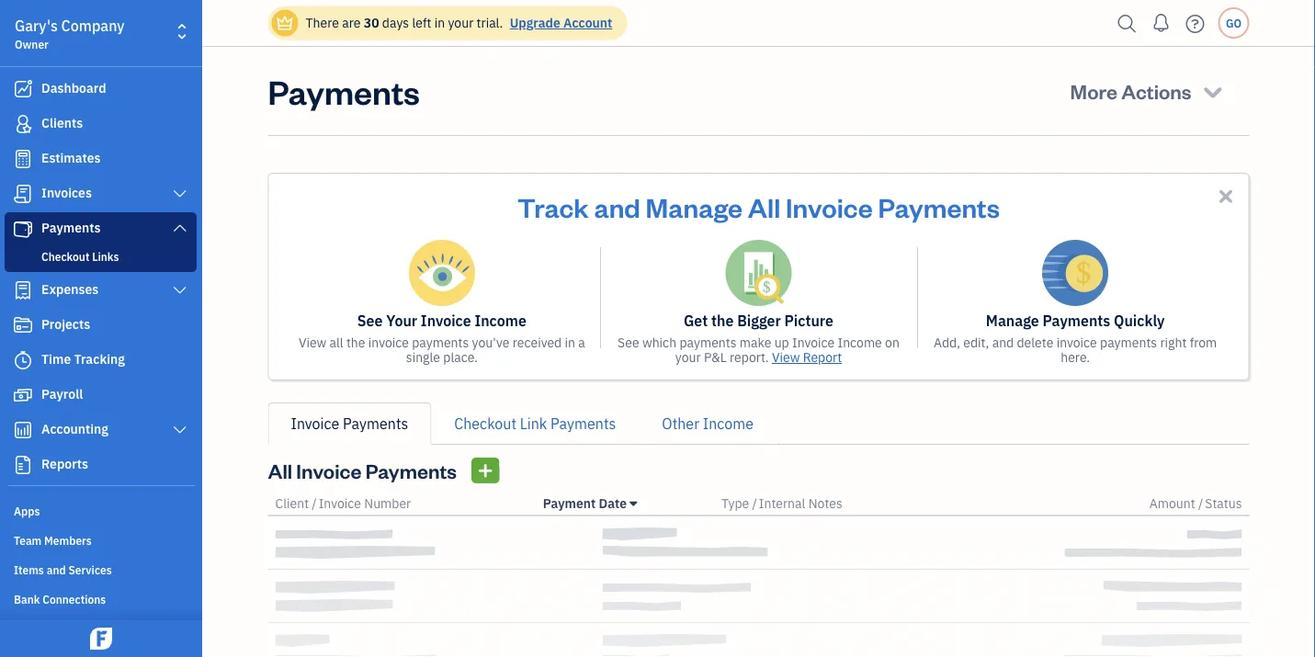 Task type: describe. For each thing, give the bounding box(es) containing it.
projects link
[[5, 309, 197, 342]]

there
[[306, 14, 339, 31]]

estimates link
[[5, 142, 197, 176]]

team
[[14, 533, 42, 548]]

and inside manage payments quickly add, edit, and delete invoice payments right from here.
[[992, 334, 1014, 351]]

reports link
[[5, 449, 197, 482]]

time
[[41, 351, 71, 368]]

delete
[[1017, 334, 1054, 351]]

payments inside manage payments quickly add, edit, and delete invoice payments right from here.
[[1043, 311, 1111, 330]]

quickly
[[1114, 311, 1165, 330]]

payment date button
[[543, 495, 637, 512]]

amount
[[1150, 495, 1195, 512]]

0 vertical spatial your
[[448, 14, 474, 31]]

project image
[[12, 316, 34, 335]]

checkout for checkout link payments
[[454, 414, 517, 433]]

payment date
[[543, 495, 627, 512]]

1 horizontal spatial view
[[772, 349, 800, 366]]

apps
[[14, 504, 40, 518]]

reports
[[41, 455, 88, 472]]

clients link
[[5, 108, 197, 141]]

go button
[[1218, 7, 1250, 39]]

and for services
[[47, 562, 66, 577]]

bank connections link
[[5, 585, 197, 612]]

checkout link payments
[[454, 414, 616, 433]]

chevrondown image
[[1200, 78, 1226, 104]]

payroll link
[[5, 379, 197, 412]]

income inside see which payments make up invoice income on your p&l report.
[[838, 334, 882, 351]]

checkout link payments link
[[431, 403, 639, 445]]

payments inside main element
[[41, 219, 101, 236]]

items
[[14, 562, 44, 577]]

money image
[[12, 386, 34, 404]]

freshbooks image
[[86, 628, 116, 650]]

chevron large down image for accounting
[[172, 423, 188, 437]]

and for manage
[[594, 189, 640, 224]]

client
[[275, 495, 309, 512]]

estimate image
[[12, 150, 34, 168]]

client image
[[12, 115, 34, 133]]

invoice for payments
[[1057, 334, 1097, 351]]

invoice payments link
[[268, 403, 431, 445]]

you've
[[472, 334, 510, 351]]

1 vertical spatial all
[[268, 457, 292, 483]]

single
[[406, 349, 440, 366]]

payment
[[543, 495, 596, 512]]

right
[[1160, 334, 1187, 351]]

place.
[[443, 349, 478, 366]]

picture
[[785, 311, 834, 330]]

more actions button
[[1054, 69, 1242, 113]]

see for your
[[357, 311, 383, 330]]

more actions
[[1070, 78, 1192, 104]]

payments link
[[5, 212, 197, 245]]

clients
[[41, 114, 83, 131]]

projects
[[41, 316, 90, 333]]

30
[[364, 14, 379, 31]]

upgrade
[[510, 14, 560, 31]]

account
[[563, 14, 612, 31]]

time tracking link
[[5, 344, 197, 377]]

a
[[578, 334, 585, 351]]

payroll
[[41, 386, 83, 403]]

which
[[642, 334, 677, 351]]

get the bigger picture
[[684, 311, 834, 330]]

expense image
[[12, 281, 34, 300]]

timer image
[[12, 351, 34, 369]]

link
[[520, 414, 547, 433]]

accounting
[[41, 420, 108, 437]]

make
[[740, 334, 771, 351]]

bank connections
[[14, 592, 106, 607]]

edit,
[[964, 334, 989, 351]]

invoice for your
[[368, 334, 409, 351]]

see your invoice income image
[[409, 240, 475, 306]]

get
[[684, 311, 708, 330]]

members
[[44, 533, 92, 548]]

checkout links
[[41, 249, 119, 264]]

expenses link
[[5, 274, 197, 307]]

payments for income
[[412, 334, 469, 351]]

upgrade account link
[[506, 14, 612, 31]]

invoice payments
[[291, 414, 408, 433]]

track
[[518, 189, 589, 224]]

other
[[662, 414, 699, 433]]

amount button
[[1150, 495, 1195, 512]]

tracking
[[74, 351, 125, 368]]

other income
[[662, 414, 754, 433]]

type / internal notes
[[721, 495, 843, 512]]

manage inside manage payments quickly add, edit, and delete invoice payments right from here.
[[986, 311, 1039, 330]]

p&l
[[704, 349, 727, 366]]

crown image
[[275, 13, 295, 33]]

company
[[61, 16, 125, 35]]

get the bigger picture image
[[726, 240, 792, 306]]

all
[[330, 334, 343, 351]]

apps link
[[5, 496, 197, 524]]

from
[[1190, 334, 1217, 351]]

see your invoice income view all the invoice payments you've received in a single place.
[[299, 311, 585, 366]]

days
[[382, 14, 409, 31]]

view inside see your invoice income view all the invoice payments you've received in a single place.
[[299, 334, 327, 351]]



Task type: vqa. For each thing, say whether or not it's contained in the screenshot.
Upgrade Account link
yes



Task type: locate. For each thing, give the bounding box(es) containing it.
the
[[711, 311, 734, 330], [346, 334, 365, 351]]

0 horizontal spatial /
[[312, 495, 317, 512]]

2 / from the left
[[752, 495, 757, 512]]

all invoice payments
[[268, 457, 457, 483]]

1 horizontal spatial payments
[[680, 334, 737, 351]]

0 horizontal spatial view
[[299, 334, 327, 351]]

the right all
[[346, 334, 365, 351]]

number
[[364, 495, 411, 512]]

/ left status
[[1198, 495, 1203, 512]]

track and manage all invoice payments
[[518, 189, 1000, 224]]

main element
[[0, 0, 248, 657]]

invoices
[[41, 184, 92, 201]]

1 horizontal spatial see
[[618, 334, 639, 351]]

0 horizontal spatial checkout
[[41, 249, 89, 264]]

all
[[748, 189, 781, 224], [268, 457, 292, 483]]

invoice inside manage payments quickly add, edit, and delete invoice payments right from here.
[[1057, 334, 1097, 351]]

there are 30 days left in your trial. upgrade account
[[306, 14, 612, 31]]

payments for add,
[[1100, 334, 1157, 351]]

internal
[[759, 495, 805, 512]]

in
[[434, 14, 445, 31], [565, 334, 575, 351]]

your inside see which payments make up invoice income on your p&l report.
[[675, 349, 701, 366]]

1 vertical spatial see
[[618, 334, 639, 351]]

see inside see your invoice income view all the invoice payments you've received in a single place.
[[357, 311, 383, 330]]

invoice image
[[12, 185, 34, 203]]

/ for invoice
[[312, 495, 317, 512]]

the right the get
[[711, 311, 734, 330]]

checkout for checkout links
[[41, 249, 89, 264]]

0 horizontal spatial invoice
[[368, 334, 409, 351]]

/ right type button
[[752, 495, 757, 512]]

3 / from the left
[[1198, 495, 1203, 512]]

checkout up expenses
[[41, 249, 89, 264]]

up
[[774, 334, 789, 351]]

dashboard
[[41, 80, 106, 97]]

and right track
[[594, 189, 640, 224]]

1 horizontal spatial income
[[703, 414, 754, 433]]

1 horizontal spatial in
[[565, 334, 575, 351]]

0 vertical spatial income
[[475, 311, 527, 330]]

1 vertical spatial chevron large down image
[[172, 423, 188, 437]]

0 vertical spatial checkout
[[41, 249, 89, 264]]

see left your
[[357, 311, 383, 330]]

0 horizontal spatial see
[[357, 311, 383, 330]]

manage
[[646, 189, 743, 224], [986, 311, 1039, 330]]

in inside see your invoice income view all the invoice payments you've received in a single place.
[[565, 334, 575, 351]]

all up client
[[268, 457, 292, 483]]

chevron large down image for payments
[[172, 221, 188, 235]]

1 vertical spatial in
[[565, 334, 575, 351]]

notifications image
[[1147, 5, 1176, 41]]

2 horizontal spatial and
[[992, 334, 1014, 351]]

trial.
[[477, 14, 503, 31]]

chevron large down image down checkout links link
[[172, 283, 188, 298]]

invoice down your
[[368, 334, 409, 351]]

1 vertical spatial manage
[[986, 311, 1039, 330]]

0 vertical spatial see
[[357, 311, 383, 330]]

2 vertical spatial income
[[703, 414, 754, 433]]

manage payments quickly add, edit, and delete invoice payments right from here.
[[934, 311, 1217, 366]]

and inside main element
[[47, 562, 66, 577]]

income up you've
[[475, 311, 527, 330]]

1 payments from the left
[[412, 334, 469, 351]]

left
[[412, 14, 431, 31]]

here.
[[1061, 349, 1090, 366]]

items and services link
[[5, 555, 197, 583]]

1 horizontal spatial /
[[752, 495, 757, 512]]

and
[[594, 189, 640, 224], [992, 334, 1014, 351], [47, 562, 66, 577]]

bank
[[14, 592, 40, 607]]

invoice
[[786, 189, 873, 224], [421, 311, 471, 330], [792, 334, 835, 351], [291, 414, 339, 433], [296, 457, 362, 483], [319, 495, 361, 512]]

owner
[[15, 37, 49, 51]]

caretdown image
[[630, 496, 637, 511]]

gary's
[[15, 16, 58, 35]]

payments inside see your invoice income view all the invoice payments you've received in a single place.
[[412, 334, 469, 351]]

income right other
[[703, 414, 754, 433]]

0 vertical spatial all
[[748, 189, 781, 224]]

invoice inside see your invoice income view all the invoice payments you've received in a single place.
[[421, 311, 471, 330]]

add a new payment image
[[477, 460, 494, 482]]

checkout inside main element
[[41, 249, 89, 264]]

chevron large down image for expenses
[[172, 283, 188, 298]]

2 horizontal spatial payments
[[1100, 334, 1157, 351]]

search image
[[1113, 10, 1142, 37]]

team members
[[14, 533, 92, 548]]

1 vertical spatial the
[[346, 334, 365, 351]]

0 horizontal spatial and
[[47, 562, 66, 577]]

view report
[[772, 349, 842, 366]]

your left 'trial.'
[[448, 14, 474, 31]]

see inside see which payments make up invoice income on your p&l report.
[[618, 334, 639, 351]]

2 payments from the left
[[680, 334, 737, 351]]

3 payments from the left
[[1100, 334, 1157, 351]]

notes
[[808, 495, 843, 512]]

0 vertical spatial and
[[594, 189, 640, 224]]

chevron large down image
[[172, 187, 188, 201], [172, 221, 188, 235]]

received
[[513, 334, 562, 351]]

invoice inside see which payments make up invoice income on your p&l report.
[[792, 334, 835, 351]]

actions
[[1122, 78, 1192, 104]]

/ for internal
[[752, 495, 757, 512]]

chevron large down image inside the accounting link
[[172, 423, 188, 437]]

in left the a
[[565, 334, 575, 351]]

chevron large down image inside expenses 'link'
[[172, 283, 188, 298]]

chevron large down image up payments link
[[172, 187, 188, 201]]

1 chevron large down image from the top
[[172, 187, 188, 201]]

0 horizontal spatial your
[[448, 14, 474, 31]]

items and services
[[14, 562, 112, 577]]

chevron large down image up checkout links link
[[172, 221, 188, 235]]

/ for status
[[1198, 495, 1203, 512]]

income left on
[[838, 334, 882, 351]]

bigger
[[737, 311, 781, 330]]

1 horizontal spatial your
[[675, 349, 701, 366]]

2 horizontal spatial income
[[838, 334, 882, 351]]

go
[[1226, 16, 1242, 30]]

see for which
[[618, 334, 639, 351]]

view left all
[[299, 334, 327, 351]]

1 horizontal spatial checkout
[[454, 414, 517, 433]]

see
[[357, 311, 383, 330], [618, 334, 639, 351]]

see left 'which'
[[618, 334, 639, 351]]

on
[[885, 334, 900, 351]]

status
[[1205, 495, 1242, 512]]

2 vertical spatial and
[[47, 562, 66, 577]]

report
[[803, 349, 842, 366]]

/ right client
[[312, 495, 317, 512]]

0 vertical spatial the
[[711, 311, 734, 330]]

dashboard image
[[12, 80, 34, 98]]

other income link
[[639, 403, 777, 445]]

1 horizontal spatial manage
[[986, 311, 1039, 330]]

chevron large down image down payroll link
[[172, 423, 188, 437]]

and right items
[[47, 562, 66, 577]]

1 vertical spatial checkout
[[454, 414, 517, 433]]

0 vertical spatial in
[[434, 14, 445, 31]]

estimates
[[41, 149, 101, 166]]

view right make
[[772, 349, 800, 366]]

0 vertical spatial chevron large down image
[[172, 187, 188, 201]]

go to help image
[[1181, 10, 1210, 37]]

chart image
[[12, 421, 34, 439]]

payments down the get
[[680, 334, 737, 351]]

your
[[386, 311, 417, 330]]

more
[[1070, 78, 1118, 104]]

/
[[312, 495, 317, 512], [752, 495, 757, 512], [1198, 495, 1203, 512]]

1 vertical spatial chevron large down image
[[172, 221, 188, 235]]

0 horizontal spatial all
[[268, 457, 292, 483]]

chevron large down image
[[172, 283, 188, 298], [172, 423, 188, 437]]

view
[[299, 334, 327, 351], [772, 349, 800, 366]]

services
[[68, 562, 112, 577]]

checkout up add a new payment image
[[454, 414, 517, 433]]

connections
[[43, 592, 106, 607]]

1 horizontal spatial all
[[748, 189, 781, 224]]

0 horizontal spatial payments
[[412, 334, 469, 351]]

1 / from the left
[[312, 495, 317, 512]]

checkout links link
[[8, 245, 193, 267]]

client / invoice number
[[275, 495, 411, 512]]

0 vertical spatial manage
[[646, 189, 743, 224]]

invoice inside see your invoice income view all the invoice payments you've received in a single place.
[[368, 334, 409, 351]]

all up "get the bigger picture" at right
[[748, 189, 781, 224]]

type
[[721, 495, 749, 512]]

date
[[599, 495, 627, 512]]

in right the left
[[434, 14, 445, 31]]

1 chevron large down image from the top
[[172, 283, 188, 298]]

see which payments make up invoice income on your p&l report.
[[618, 334, 900, 366]]

payments inside manage payments quickly add, edit, and delete invoice payments right from here.
[[1100, 334, 1157, 351]]

0 horizontal spatial in
[[434, 14, 445, 31]]

close image
[[1216, 186, 1237, 207]]

payments down your
[[412, 334, 469, 351]]

0 horizontal spatial income
[[475, 311, 527, 330]]

manage payments quickly image
[[1042, 240, 1109, 306]]

add,
[[934, 334, 960, 351]]

links
[[92, 249, 119, 264]]

1 vertical spatial and
[[992, 334, 1014, 351]]

payments down "quickly"
[[1100, 334, 1157, 351]]

report image
[[12, 456, 34, 474]]

gary's company owner
[[15, 16, 125, 51]]

dashboard link
[[5, 73, 197, 106]]

1 horizontal spatial the
[[711, 311, 734, 330]]

payments
[[412, 334, 469, 351], [680, 334, 737, 351], [1100, 334, 1157, 351]]

2 chevron large down image from the top
[[172, 423, 188, 437]]

invoice right delete
[[1057, 334, 1097, 351]]

payments inside see which payments make up invoice income on your p&l report.
[[680, 334, 737, 351]]

1 invoice from the left
[[368, 334, 409, 351]]

invoices link
[[5, 177, 197, 210]]

1 horizontal spatial invoice
[[1057, 334, 1097, 351]]

0 horizontal spatial the
[[346, 334, 365, 351]]

2 chevron large down image from the top
[[172, 221, 188, 235]]

0 horizontal spatial manage
[[646, 189, 743, 224]]

the inside see your invoice income view all the invoice payments you've received in a single place.
[[346, 334, 365, 351]]

2 horizontal spatial /
[[1198, 495, 1203, 512]]

time tracking
[[41, 351, 125, 368]]

your left p&l
[[675, 349, 701, 366]]

expenses
[[41, 281, 99, 298]]

1 vertical spatial income
[[838, 334, 882, 351]]

income inside see your invoice income view all the invoice payments you've received in a single place.
[[475, 311, 527, 330]]

are
[[342, 14, 361, 31]]

income
[[475, 311, 527, 330], [838, 334, 882, 351], [703, 414, 754, 433]]

chevron large down image inside payments link
[[172, 221, 188, 235]]

report.
[[730, 349, 769, 366]]

checkout
[[41, 249, 89, 264], [454, 414, 517, 433]]

accounting link
[[5, 414, 197, 447]]

and right edit,
[[992, 334, 1014, 351]]

1 vertical spatial your
[[675, 349, 701, 366]]

2 invoice from the left
[[1057, 334, 1097, 351]]

type button
[[721, 495, 749, 512]]

chevron large down image for invoices
[[172, 187, 188, 201]]

1 horizontal spatial and
[[594, 189, 640, 224]]

payment image
[[12, 220, 34, 238]]

0 vertical spatial chevron large down image
[[172, 283, 188, 298]]



